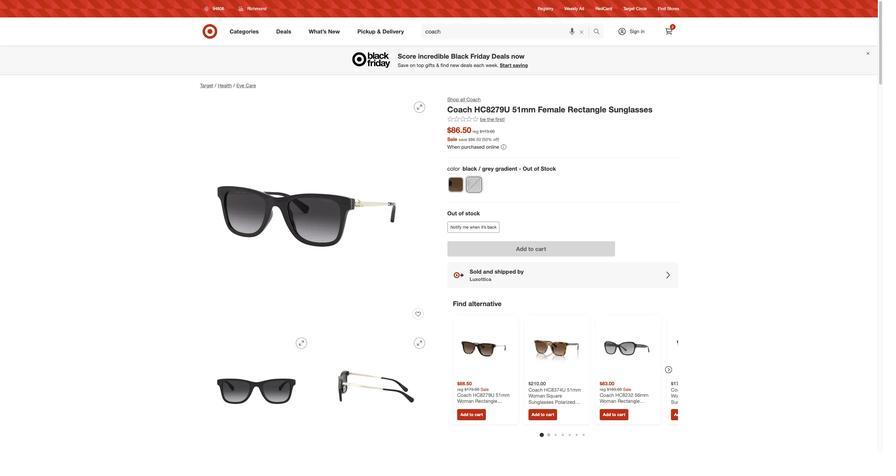 Task type: locate. For each thing, give the bounding box(es) containing it.
weekly
[[565, 6, 578, 11]]

rectangle inside shop all coach coach hc8279u 51mm female rectangle sunglasses
[[568, 104, 607, 114]]

target left circle
[[624, 6, 635, 11]]

out up notify
[[447, 210, 457, 217]]

sunglasses inside shop all coach coach hc8279u 51mm female rectangle sunglasses
[[609, 104, 653, 114]]

add for $86.50 reg $173.00 sale coach hc8279u 51mm woman rectangle sunglasses brown gradient lens
[[460, 412, 468, 417]]

hc8374u down $210.00
[[544, 387, 566, 393]]

1 vertical spatial hc8279u
[[473, 392, 494, 398]]

2 horizontal spatial reg
[[600, 387, 606, 392]]

coach hc8279u 51mm female rectangle sunglasses, 2 of 8 image
[[200, 332, 313, 445]]

1 horizontal spatial out
[[523, 165, 532, 172]]

1 horizontal spatial sale
[[481, 387, 489, 392]]

hc8279u inside $86.50 reg $173.00 sale coach hc8279u 51mm woman rectangle sunglasses brown gradient lens
[[473, 392, 494, 398]]

grey inside $170.00 coach hc8374u 51mm woman square sunglasses grey gradient lens
[[698, 399, 708, 405]]

2 square from the left
[[689, 393, 705, 399]]

$173.00
[[480, 129, 495, 134], [464, 387, 479, 392]]

$86.50
[[447, 125, 471, 135], [457, 381, 472, 387]]

2 link
[[661, 24, 677, 39]]

reg inside $86.50 reg $173.00 sale save $ 86.50 ( 50 % off )
[[473, 129, 479, 134]]

find for find alternative
[[453, 300, 467, 308]]

woman inside $210.00 coach hc8374u 51mm woman square sunglasses polarized brown gradient polarized lens
[[528, 393, 545, 399]]

shipped
[[495, 268, 516, 275]]

sold
[[470, 268, 482, 275]]

to inside fulfillment region
[[528, 246, 534, 253]]

$86.50 inside $86.50 reg $173.00 sale coach hc8279u 51mm woman rectangle sunglasses brown gradient lens
[[457, 381, 472, 387]]

sign
[[630, 28, 640, 34]]

1 horizontal spatial square
[[689, 393, 705, 399]]

51mm
[[512, 104, 536, 114], [567, 387, 581, 393], [710, 387, 723, 393], [496, 392, 509, 398]]

to for $86.50 reg $173.00 sale coach hc8279u 51mm woman rectangle sunglasses brown gradient lens
[[469, 412, 473, 417]]

0 horizontal spatial rectangle
[[475, 398, 497, 404]]

cart inside fulfillment region
[[535, 246, 546, 253]]

sale inside $86.50 reg $173.00 sale save $ 86.50 ( 50 % off )
[[447, 136, 457, 142]]

when
[[470, 225, 480, 230]]

coach hc8279u 51mm female rectangle sunglasses, 1 of 8 image
[[200, 96, 431, 327]]

0 vertical spatial $173.00
[[480, 129, 495, 134]]

search button
[[590, 24, 607, 41]]

& right pickup
[[377, 28, 381, 35]]

find left alternative
[[453, 300, 467, 308]]

$183.00
[[607, 387, 622, 392]]

1 horizontal spatial /
[[233, 82, 235, 88]]

registry link
[[538, 6, 553, 12]]

add to cart
[[516, 246, 546, 253], [460, 412, 483, 417], [532, 412, 554, 417], [603, 412, 625, 417]]

target for target circle
[[624, 6, 635, 11]]

add for $210.00 coach hc8374u 51mm woman square sunglasses polarized brown gradient polarized lens
[[532, 412, 540, 417]]

in
[[641, 28, 645, 34]]

cart for $210.00 coach hc8374u 51mm woman square sunglasses polarized brown gradient polarized lens
[[546, 412, 554, 417]]

coach
[[467, 96, 481, 102], [447, 104, 472, 114], [528, 387, 543, 393], [671, 387, 685, 393], [457, 392, 472, 398], [600, 392, 614, 398]]

richmond
[[247, 6, 267, 11]]

find inside find stores link
[[658, 6, 666, 11]]

1 vertical spatial deals
[[492, 52, 510, 60]]

$86.50 reg $173.00 sale coach hc8279u 51mm woman rectangle sunglasses brown gradient lens
[[457, 381, 509, 416]]

$173.00 inside $86.50 reg $173.00 sale coach hc8279u 51mm woman rectangle sunglasses brown gradient lens
[[464, 387, 479, 392]]

health
[[218, 82, 232, 88]]

$86.50 for $86.50 reg $173.00 sale save $ 86.50 ( 50 % off )
[[447, 125, 471, 135]]

square
[[546, 393, 562, 399], [689, 393, 705, 399]]

find
[[658, 6, 666, 11], [453, 300, 467, 308]]

1 horizontal spatial find
[[658, 6, 666, 11]]

reg inside $86.50 reg $173.00 sale coach hc8279u 51mm woman rectangle sunglasses brown gradient lens
[[457, 387, 463, 392]]

rectangle inside $83.00 reg $183.00 sale coach hc8232 56mm woman rectangle sunglasses dark grey gradient lens
[[618, 398, 640, 404]]

find alternative
[[453, 300, 502, 308]]

0 horizontal spatial sale
[[447, 136, 457, 142]]

/ left grey on the top of page
[[479, 165, 481, 172]]

cart
[[535, 246, 546, 253], [475, 412, 483, 417], [546, 412, 554, 417], [617, 412, 625, 417]]

target left 'health' link
[[200, 82, 213, 88]]

woman inside $86.50 reg $173.00 sale coach hc8279u 51mm woman rectangle sunglasses brown gradient lens
[[457, 398, 474, 404]]

grey
[[698, 399, 708, 405], [638, 404, 648, 410]]

notify
[[451, 225, 462, 230]]

0 horizontal spatial find
[[453, 300, 467, 308]]

out inside fulfillment region
[[447, 210, 457, 217]]

coach hc8374u 51mm woman square sunglasses polarized brown gradient polarized lens image
[[528, 319, 586, 377]]

luxottica
[[470, 276, 492, 282]]

lens inside $210.00 coach hc8374u 51mm woman square sunglasses polarized brown gradient polarized lens
[[528, 411, 539, 417]]

sale inside $83.00 reg $183.00 sale coach hc8232 56mm woman rectangle sunglasses dark grey gradient lens
[[623, 387, 631, 392]]

sign in
[[630, 28, 645, 34]]

0 vertical spatial $86.50
[[447, 125, 471, 135]]

saving
[[513, 62, 528, 68]]

0 horizontal spatial brown
[[484, 404, 498, 410]]

0 vertical spatial &
[[377, 28, 381, 35]]

ad
[[579, 6, 584, 11]]

sunglasses inside $170.00 coach hc8374u 51mm woman square sunglasses grey gradient lens
[[671, 399, 696, 405]]

hc8374u inside $170.00 coach hc8374u 51mm woman square sunglasses grey gradient lens
[[687, 387, 708, 393]]

out right -
[[523, 165, 532, 172]]

1 horizontal spatial reg
[[473, 129, 479, 134]]

94806
[[213, 6, 224, 11]]

0 horizontal spatial reg
[[457, 387, 463, 392]]

2 hc8374u from the left
[[687, 387, 708, 393]]

sale inside $86.50 reg $173.00 sale coach hc8279u 51mm woman rectangle sunglasses brown gradient lens
[[481, 387, 489, 392]]

new
[[328, 28, 340, 35]]

sale for $86.50 reg $173.00 sale save $ 86.50 ( 50 % off )
[[447, 136, 457, 142]]

sale
[[447, 136, 457, 142], [481, 387, 489, 392], [623, 387, 631, 392]]

add to cart button
[[447, 241, 615, 257], [457, 409, 486, 421], [528, 409, 557, 421], [600, 409, 629, 421]]

& left the find
[[436, 62, 439, 68]]

0 vertical spatial of
[[534, 165, 539, 172]]

0 horizontal spatial hc8374u
[[544, 387, 566, 393]]

&
[[377, 28, 381, 35], [436, 62, 439, 68]]

coach hc8279u 51mm female rectangle sunglasses, 3 of 8 image
[[318, 332, 431, 445]]

1 horizontal spatial &
[[436, 62, 439, 68]]

1 horizontal spatial brown
[[528, 405, 543, 411]]

and
[[483, 268, 493, 275]]

sunglasses
[[609, 104, 653, 114], [528, 399, 554, 405], [671, 399, 696, 405], [457, 404, 482, 410], [600, 404, 625, 410]]

add to cart for $83.00 reg $183.00 sale coach hc8232 56mm woman rectangle sunglasses dark grey gradient lens
[[603, 412, 625, 417]]

square inside $170.00 coach hc8374u 51mm woman square sunglasses grey gradient lens
[[689, 393, 705, 399]]

shop
[[447, 96, 459, 102]]

0 horizontal spatial $173.00
[[464, 387, 479, 392]]

& inside score incredible black friday deals now save on top gifts & find new deals each week. start saving
[[436, 62, 439, 68]]

it's
[[481, 225, 486, 230]]

gradient inside $86.50 reg $173.00 sale coach hc8279u 51mm woman rectangle sunglasses brown gradient lens
[[457, 410, 476, 416]]

gradient inside $83.00 reg $183.00 sale coach hc8232 56mm woman rectangle sunglasses dark grey gradient lens
[[600, 410, 619, 416]]

/ right 'target' link
[[215, 82, 216, 88]]

$210.00 coach hc8374u 51mm woman square sunglasses polarized brown gradient polarized lens
[[528, 381, 584, 417]]

1 vertical spatial out
[[447, 210, 457, 217]]

now
[[511, 52, 525, 60]]

$86.50 inside $86.50 reg $173.00 sale save $ 86.50 ( 50 % off )
[[447, 125, 471, 135]]

hc8374u down '$170.00'
[[687, 387, 708, 393]]

gradient inside $210.00 coach hc8374u 51mm woman square sunglasses polarized brown gradient polarized lens
[[544, 405, 563, 411]]

1 vertical spatial of
[[459, 210, 464, 217]]

1 hc8374u from the left
[[544, 387, 566, 393]]

0 horizontal spatial square
[[546, 393, 562, 399]]

add for $83.00 reg $183.00 sale coach hc8232 56mm woman rectangle sunglasses dark grey gradient lens
[[603, 412, 611, 417]]

eye
[[236, 82, 244, 88]]

back
[[487, 225, 497, 230]]

deals
[[461, 62, 472, 68]]

0 vertical spatial hc8279u
[[474, 104, 510, 114]]

0 horizontal spatial target
[[200, 82, 213, 88]]

target
[[624, 6, 635, 11], [200, 82, 213, 88]]

fulfillment region
[[447, 210, 678, 289]]

sunglasses inside $210.00 coach hc8374u 51mm woman square sunglasses polarized brown gradient polarized lens
[[528, 399, 554, 405]]

0 horizontal spatial deals
[[276, 28, 291, 35]]

1 vertical spatial find
[[453, 300, 467, 308]]

$83.00 reg $183.00 sale coach hc8232 56mm woman rectangle sunglasses dark grey gradient lens
[[600, 381, 649, 416]]

all
[[460, 96, 465, 102]]

deals up start
[[492, 52, 510, 60]]

redcard link
[[596, 6, 612, 12]]

1 horizontal spatial hc8374u
[[687, 387, 708, 393]]

0 vertical spatial deals
[[276, 28, 291, 35]]

add to cart button for $210.00 coach hc8374u 51mm woman square sunglasses polarized brown gradient polarized lens
[[528, 409, 557, 421]]

hc8232
[[615, 392, 633, 398]]

1 vertical spatial &
[[436, 62, 439, 68]]

of
[[534, 165, 539, 172], [459, 210, 464, 217]]

What can we help you find? suggestions appear below search field
[[421, 24, 595, 39]]

0 vertical spatial find
[[658, 6, 666, 11]]

brown
[[484, 404, 498, 410], [528, 405, 543, 411]]

image gallery element
[[200, 96, 431, 452]]

pickup
[[357, 28, 376, 35]]

2 horizontal spatial sale
[[623, 387, 631, 392]]

0 horizontal spatial &
[[377, 28, 381, 35]]

0 horizontal spatial grey
[[638, 404, 648, 410]]

1 vertical spatial $86.50
[[457, 381, 472, 387]]

1 horizontal spatial target
[[624, 6, 635, 11]]

reg inside $83.00 reg $183.00 sale coach hc8232 56mm woman rectangle sunglasses dark grey gradient lens
[[600, 387, 606, 392]]

$170.00
[[671, 381, 688, 387]]

coach hc8232 56mm woman rectangle sunglasses dark grey gradient lens image
[[600, 319, 657, 377]]

find left stores
[[658, 6, 666, 11]]

coach inside $83.00 reg $183.00 sale coach hc8232 56mm woman rectangle sunglasses dark grey gradient lens
[[600, 392, 614, 398]]

square inside $210.00 coach hc8374u 51mm woman square sunglasses polarized brown gradient polarized lens
[[546, 393, 562, 399]]

1 horizontal spatial deals
[[492, 52, 510, 60]]

1 horizontal spatial of
[[534, 165, 539, 172]]

1 horizontal spatial rectangle
[[568, 104, 607, 114]]

%
[[488, 137, 492, 142]]

$173.00 inside $86.50 reg $173.00 sale save $ 86.50 ( 50 % off )
[[480, 129, 495, 134]]

1 square from the left
[[546, 393, 562, 399]]

woman
[[528, 393, 545, 399], [671, 393, 688, 399], [457, 398, 474, 404], [600, 398, 616, 404]]

grey inside $83.00 reg $183.00 sale coach hc8232 56mm woman rectangle sunglasses dark grey gradient lens
[[638, 404, 648, 410]]

0 horizontal spatial out
[[447, 210, 457, 217]]

gifts
[[425, 62, 435, 68]]

start
[[500, 62, 512, 68]]

circle
[[636, 6, 647, 11]]

pickup & delivery link
[[352, 24, 413, 39]]

0 horizontal spatial of
[[459, 210, 464, 217]]

1 horizontal spatial $173.00
[[480, 129, 495, 134]]

/ left eye
[[233, 82, 235, 88]]

deals left what's
[[276, 28, 291, 35]]

1 vertical spatial $173.00
[[464, 387, 479, 392]]

reg
[[473, 129, 479, 134], [457, 387, 463, 392], [600, 387, 606, 392]]

coach inside $210.00 coach hc8374u 51mm woman square sunglasses polarized brown gradient polarized lens
[[528, 387, 543, 393]]

hc8374u inside $210.00 coach hc8374u 51mm woman square sunglasses polarized brown gradient polarized lens
[[544, 387, 566, 393]]

1 horizontal spatial grey
[[698, 399, 708, 405]]

deals inside score incredible black friday deals now save on top gifts & find new deals each week. start saving
[[492, 52, 510, 60]]

2 horizontal spatial rectangle
[[618, 398, 640, 404]]

rectangle inside $86.50 reg $173.00 sale coach hc8279u 51mm woman rectangle sunglasses brown gradient lens
[[475, 398, 497, 404]]

sale for $83.00 reg $183.00 sale coach hc8232 56mm woman rectangle sunglasses dark grey gradient lens
[[623, 387, 631, 392]]

brown inside $86.50 reg $173.00 sale coach hc8279u 51mm woman rectangle sunglasses brown gradient lens
[[484, 404, 498, 410]]

rectangle for coach hc8279u 51mm woman rectangle sunglasses brown gradient lens
[[475, 398, 497, 404]]

1 vertical spatial target
[[200, 82, 213, 88]]

86.50
[[471, 137, 481, 142]]

0 vertical spatial target
[[624, 6, 635, 11]]

stock
[[541, 165, 556, 172]]

square for grey
[[689, 393, 705, 399]]



Task type: vqa. For each thing, say whether or not it's contained in the screenshot.
Skippy Natural Chunky Peanut Butter - 40oz image
no



Task type: describe. For each thing, give the bounding box(es) containing it.
each
[[474, 62, 484, 68]]

woman inside $170.00 coach hc8374u 51mm woman square sunglasses grey gradient lens
[[671, 393, 688, 399]]

51mm inside $170.00 coach hc8374u 51mm woman square sunglasses grey gradient lens
[[710, 387, 723, 393]]

hc8279u inside shop all coach coach hc8279u 51mm female rectangle sunglasses
[[474, 104, 510, 114]]

grey
[[482, 165, 494, 172]]

find for find stores
[[658, 6, 666, 11]]

$86.50 for $86.50 reg $173.00 sale coach hc8279u 51mm woman rectangle sunglasses brown gradient lens
[[457, 381, 472, 387]]

week.
[[486, 62, 499, 68]]

online
[[486, 144, 499, 150]]

51mm inside $210.00 coach hc8374u 51mm woman square sunglasses polarized brown gradient polarized lens
[[567, 387, 581, 393]]

find stores link
[[658, 6, 679, 12]]

94806 button
[[200, 2, 232, 15]]

dark
[[626, 404, 636, 410]]

what's new link
[[303, 24, 349, 39]]

woman inside $83.00 reg $183.00 sale coach hc8232 56mm woman rectangle sunglasses dark grey gradient lens
[[600, 398, 616, 404]]

reg for $83.00 reg $183.00 sale coach hc8232 56mm woman rectangle sunglasses dark grey gradient lens
[[600, 387, 606, 392]]

cart for $83.00 reg $183.00 sale coach hc8232 56mm woman rectangle sunglasses dark grey gradient lens
[[617, 412, 625, 417]]

$170.00 coach hc8374u 51mm woman square sunglasses grey gradient lens
[[671, 381, 728, 411]]

me
[[463, 225, 469, 230]]

$210.00
[[528, 381, 546, 387]]

score
[[398, 52, 416, 60]]

2
[[672, 25, 674, 29]]

black
[[451, 52, 469, 60]]

score incredible black friday deals now save on top gifts & find new deals each week. start saving
[[398, 52, 528, 68]]

reg for $86.50 reg $173.00 sale save $ 86.50 ( 50 % off )
[[473, 129, 479, 134]]

gradient
[[495, 165, 517, 172]]

richmond button
[[234, 2, 271, 15]]

registry
[[538, 6, 553, 11]]

friday
[[471, 52, 490, 60]]

add inside fulfillment region
[[516, 246, 527, 253]]

health link
[[218, 82, 232, 88]]

black / grey gradient - out of stock image
[[467, 178, 481, 192]]

alternative
[[468, 300, 502, 308]]

on
[[410, 62, 415, 68]]

sign in link
[[612, 24, 656, 39]]

56mm
[[635, 392, 649, 398]]

redcard
[[596, 6, 612, 11]]

off
[[493, 137, 498, 142]]

color black / grey gradient - out of stock
[[447, 165, 556, 172]]

brown / brown gradient image
[[448, 178, 463, 192]]

0 horizontal spatial /
[[215, 82, 216, 88]]

rectangle for coach hc8232 56mm woman rectangle sunglasses dark grey gradient lens
[[618, 398, 640, 404]]

square for polarized
[[546, 393, 562, 399]]

categories
[[230, 28, 259, 35]]

new
[[450, 62, 459, 68]]

add to cart inside fulfillment region
[[516, 246, 546, 253]]

(
[[482, 137, 483, 142]]

coach inside $86.50 reg $173.00 sale coach hc8279u 51mm woman rectangle sunglasses brown gradient lens
[[457, 392, 472, 398]]

$83.00
[[600, 381, 614, 387]]

lens inside $170.00 coach hc8374u 51mm woman square sunglasses grey gradient lens
[[671, 405, 682, 411]]

notify me when it's back button
[[447, 222, 500, 233]]

coach inside $170.00 coach hc8374u 51mm woman square sunglasses grey gradient lens
[[671, 387, 685, 393]]

cart for $86.50 reg $173.00 sale coach hc8279u 51mm woman rectangle sunglasses brown gradient lens
[[475, 412, 483, 417]]

first!
[[496, 116, 505, 122]]

& inside 'link'
[[377, 28, 381, 35]]

care
[[246, 82, 256, 88]]

out of stock
[[447, 210, 480, 217]]

color
[[447, 165, 460, 172]]

what's new
[[309, 28, 340, 35]]

weekly ad
[[565, 6, 584, 11]]

-
[[519, 165, 521, 172]]

deals inside deals 'link'
[[276, 28, 291, 35]]

categories link
[[224, 24, 268, 39]]

$173.00 for $86.50 reg $173.00 sale coach hc8279u 51mm woman rectangle sunglasses brown gradient lens
[[464, 387, 479, 392]]

50
[[483, 137, 488, 142]]

to for $210.00 coach hc8374u 51mm woman square sunglasses polarized brown gradient polarized lens
[[541, 412, 545, 417]]

the
[[487, 116, 494, 122]]

stores
[[667, 6, 679, 11]]

reg for $86.50 reg $173.00 sale coach hc8279u 51mm woman rectangle sunglasses brown gradient lens
[[457, 387, 463, 392]]

what's
[[309, 28, 327, 35]]

purchased
[[461, 144, 485, 150]]

)
[[498, 137, 499, 142]]

shop all coach coach hc8279u 51mm female rectangle sunglasses
[[447, 96, 653, 114]]

sunglasses inside $83.00 reg $183.00 sale coach hc8232 56mm woman rectangle sunglasses dark grey gradient lens
[[600, 404, 625, 410]]

add to cart for $86.50 reg $173.00 sale coach hc8279u 51mm woman rectangle sunglasses brown gradient lens
[[460, 412, 483, 417]]

sunglasses inside $86.50 reg $173.00 sale coach hc8279u 51mm woman rectangle sunglasses brown gradient lens
[[457, 404, 482, 410]]

to for $83.00 reg $183.00 sale coach hc8232 56mm woman rectangle sunglasses dark grey gradient lens
[[612, 412, 616, 417]]

target for target / health / eye care
[[200, 82, 213, 88]]

0 vertical spatial out
[[523, 165, 532, 172]]

2 horizontal spatial /
[[479, 165, 481, 172]]

gradient inside $170.00 coach hc8374u 51mm woman square sunglasses grey gradient lens
[[709, 399, 728, 405]]

target / health / eye care
[[200, 82, 256, 88]]

add to cart button for $86.50 reg $173.00 sale coach hc8279u 51mm woman rectangle sunglasses brown gradient lens
[[457, 409, 486, 421]]

lens inside $83.00 reg $183.00 sale coach hc8232 56mm woman rectangle sunglasses dark grey gradient lens
[[620, 410, 631, 416]]

target circle link
[[624, 6, 647, 12]]

when
[[447, 144, 460, 150]]

hc8374u for polarized
[[544, 387, 566, 393]]

sold and shipped by luxottica
[[470, 268, 524, 282]]

weekly ad link
[[565, 6, 584, 12]]

$
[[469, 137, 471, 142]]

hc8374u for grey
[[687, 387, 708, 393]]

coach hc8374u 51mm woman square sunglasses grey gradient lens image
[[671, 319, 728, 377]]

search
[[590, 29, 607, 35]]

find stores
[[658, 6, 679, 11]]

$86.50 reg $173.00 sale save $ 86.50 ( 50 % off )
[[447, 125, 499, 142]]

coach hc8279u 51mm woman rectangle sunglasses brown gradient lens image
[[457, 319, 514, 377]]

by
[[518, 268, 524, 275]]

female
[[538, 104, 566, 114]]

save
[[398, 62, 409, 68]]

save
[[459, 137, 467, 142]]

incredible
[[418, 52, 449, 60]]

be
[[480, 116, 486, 122]]

51mm inside $86.50 reg $173.00 sale coach hc8279u 51mm woman rectangle sunglasses brown gradient lens
[[496, 392, 509, 398]]

$173.00 for $86.50 reg $173.00 sale save $ 86.50 ( 50 % off )
[[480, 129, 495, 134]]

top
[[417, 62, 424, 68]]

target circle
[[624, 6, 647, 11]]

find
[[441, 62, 449, 68]]

deals link
[[270, 24, 300, 39]]

add to cart for $210.00 coach hc8374u 51mm woman square sunglasses polarized brown gradient polarized lens
[[532, 412, 554, 417]]

eye care link
[[236, 82, 256, 88]]

sale for $86.50 reg $173.00 sale coach hc8279u 51mm woman rectangle sunglasses brown gradient lens
[[481, 387, 489, 392]]

of inside fulfillment region
[[459, 210, 464, 217]]

lens inside $86.50 reg $173.00 sale coach hc8279u 51mm woman rectangle sunglasses brown gradient lens
[[477, 410, 488, 416]]

notify me when it's back
[[451, 225, 497, 230]]

be the first!
[[480, 116, 505, 122]]

brown inside $210.00 coach hc8374u 51mm woman square sunglasses polarized brown gradient polarized lens
[[528, 405, 543, 411]]

51mm inside shop all coach coach hc8279u 51mm female rectangle sunglasses
[[512, 104, 536, 114]]

be the first! link
[[447, 116, 505, 123]]

add to cart button for $83.00 reg $183.00 sale coach hc8232 56mm woman rectangle sunglasses dark grey gradient lens
[[600, 409, 629, 421]]



